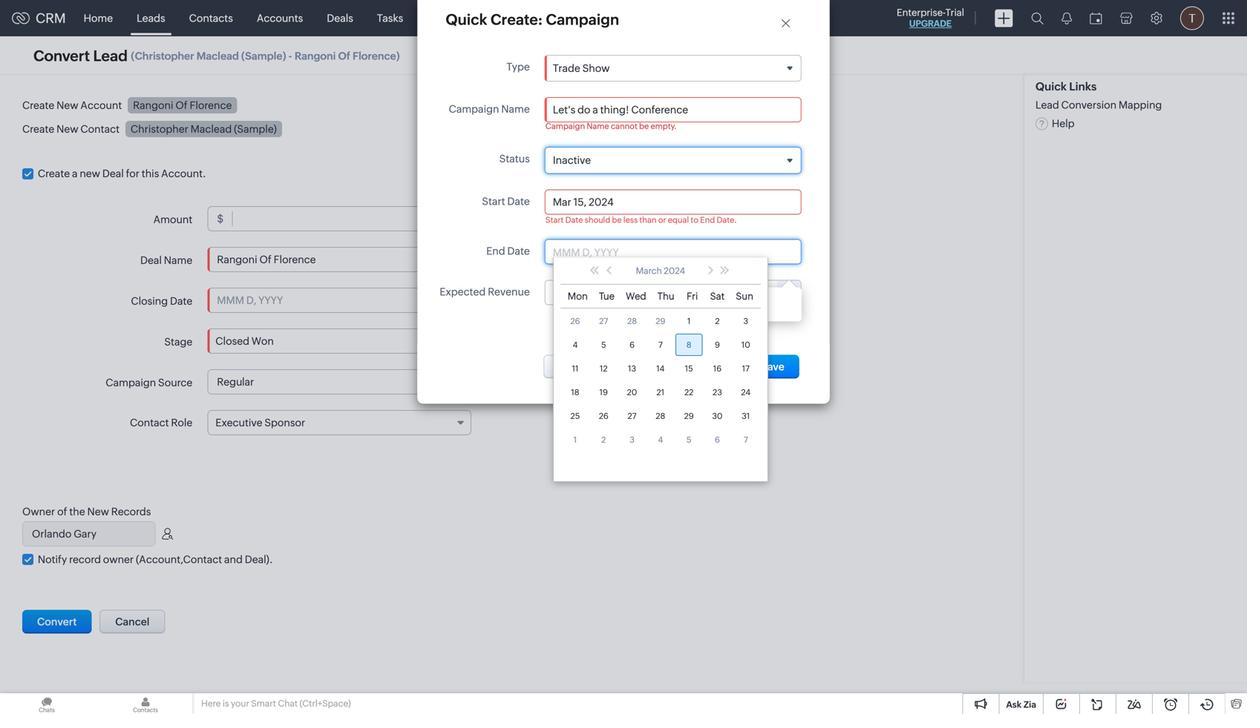 Task type: vqa. For each thing, say whether or not it's contained in the screenshot.
Campaign Source
yes



Task type: locate. For each thing, give the bounding box(es) containing it.
0 horizontal spatial florence
[[190, 99, 232, 111]]

3
[[743, 317, 748, 326], [630, 436, 635, 445]]

6 up 13
[[630, 341, 635, 350]]

christopher
[[135, 50, 194, 62], [131, 123, 188, 135]]

christopher down rangoni of florence
[[131, 123, 188, 135]]

cannot
[[611, 122, 638, 131]]

0 vertical spatial campaign
[[449, 103, 499, 115]]

0 vertical spatial rangoni
[[295, 50, 336, 62]]

0 horizontal spatial 6
[[630, 341, 635, 350]]

calls link
[[484, 0, 531, 36]]

0 vertical spatial convert
[[33, 47, 90, 64]]

1 vertical spatial campaign
[[545, 122, 585, 131]]

create up create new contact
[[22, 99, 54, 111]]

29
[[656, 317, 665, 326], [684, 412, 694, 421]]

1 vertical spatial new
[[57, 123, 78, 135]]

christopher inside convert lead ( christopher maclead (sample) - rangoni of florence )
[[135, 50, 194, 62]]

23
[[713, 388, 722, 398]]

1 horizontal spatial quick
[[1036, 80, 1067, 93]]

0 horizontal spatial 27
[[599, 317, 608, 326]]

2 down 19
[[601, 436, 606, 445]]

create menu element
[[986, 0, 1022, 36]]

create
[[22, 99, 54, 111], [22, 123, 54, 135], [38, 168, 70, 180]]

role
[[171, 417, 192, 429]]

0 vertical spatial christopher
[[135, 50, 194, 62]]

1 horizontal spatial deal
[[140, 254, 162, 266]]

deal left for
[[102, 168, 124, 180]]

0 horizontal spatial 7
[[658, 341, 663, 350]]

cancel
[[115, 617, 150, 628]]

analytics link
[[593, 0, 661, 36]]

=
[[641, 299, 646, 311]]

quick inside quick links lead conversion mapping help
[[1036, 80, 1067, 93]]

date right end
[[507, 245, 530, 257]]

6 down 30
[[715, 436, 720, 445]]

0 horizontal spatial 2
[[601, 436, 606, 445]]

lead left '(' on the top of page
[[93, 47, 128, 64]]

owner
[[103, 554, 134, 566]]

20000 left =
[[605, 299, 639, 311]]

deal
[[102, 168, 124, 180], [140, 254, 162, 266]]

27 down 20
[[628, 412, 637, 421]]

3 down 20
[[630, 436, 635, 445]]

0 vertical spatial 6
[[630, 341, 635, 350]]

1 horizontal spatial 7
[[744, 436, 748, 445]]

27 down tue
[[599, 317, 608, 326]]

0 horizontal spatial 29
[[656, 317, 665, 326]]

1 vertical spatial lead
[[1036, 99, 1059, 111]]

search element
[[1022, 0, 1053, 36]]

name for deal name
[[164, 254, 192, 266]]

2 vertical spatial date
[[170, 295, 192, 307]]

0 horizontal spatial 1
[[574, 436, 577, 445]]

13
[[628, 365, 636, 374]]

date for start date
[[507, 196, 530, 207]]

0 horizontal spatial campaign
[[106, 377, 156, 389]]

maclead down rangoni of florence
[[191, 123, 232, 135]]

lead inside quick links lead conversion mapping help
[[1036, 99, 1059, 111]]

2 vertical spatial campaign
[[106, 377, 156, 389]]

rangoni inside convert lead ( christopher maclead (sample) - rangoni of florence )
[[295, 50, 336, 62]]

1 horizontal spatial 28
[[656, 412, 665, 421]]

type
[[507, 61, 530, 73]]

campaign for campaign source
[[106, 377, 156, 389]]

1 horizontal spatial rangoni
[[295, 50, 336, 62]]

22
[[684, 388, 694, 398]]

0 vertical spatial 1
[[687, 317, 691, 326]]

4
[[573, 341, 578, 350], [658, 436, 663, 445]]

quick left calls
[[446, 11, 487, 28]]

0 vertical spatial (sample)
[[241, 50, 286, 62]]

home
[[84, 12, 113, 24]]

0 vertical spatial 28
[[627, 317, 637, 326]]

end
[[486, 245, 505, 257]]

7 up 14
[[658, 341, 663, 350]]

4 up the 11
[[573, 341, 578, 350]]

0 vertical spatial 27
[[599, 317, 608, 326]]

0 horizontal spatial 5
[[601, 341, 606, 350]]

1 horizontal spatial 29
[[684, 412, 694, 421]]

deals link
[[315, 0, 365, 36]]

new up create new contact
[[57, 99, 78, 111]]

None button
[[544, 355, 609, 379], [617, 355, 740, 379], [544, 355, 609, 379], [617, 355, 740, 379]]

contact left role
[[130, 417, 169, 429]]

1 up 8
[[687, 317, 691, 326]]

0 vertical spatial of
[[338, 50, 350, 62]]

campaign for campaign name cannot be empty.
[[545, 122, 585, 131]]

fri
[[687, 291, 698, 302]]

2 up 9 on the top right of page
[[715, 317, 720, 326]]

0 vertical spatial name
[[501, 103, 530, 115]]

1 vertical spatial of
[[175, 99, 188, 111]]

date for closing date
[[170, 295, 192, 307]]

1 horizontal spatial campaign
[[449, 103, 499, 115]]

0 vertical spatial 29
[[656, 317, 665, 326]]

create down create new account
[[22, 123, 54, 135]]

1 horizontal spatial 3
[[743, 317, 748, 326]]

name down type
[[501, 103, 530, 115]]

MMM d, yyyy
 text field
[[553, 246, 673, 258]]

convert inside "button"
[[37, 617, 77, 628]]

contact down account
[[80, 123, 120, 135]]

)
[[396, 50, 400, 62]]

0 vertical spatial maclead
[[197, 50, 239, 62]]

27
[[599, 317, 608, 326], [628, 412, 637, 421]]

0 vertical spatial 4
[[573, 341, 578, 350]]

for
[[126, 168, 140, 180]]

reports
[[543, 12, 581, 24]]

quick create: campaign
[[446, 11, 619, 28]]

empty.
[[651, 122, 677, 131]]

quick left links
[[1036, 80, 1067, 93]]

1 horizontal spatial florence
[[353, 50, 396, 62]]

rangoni right -
[[295, 50, 336, 62]]

20000 right =
[[649, 299, 683, 311]]

upgrade
[[909, 19, 952, 29]]

0 vertical spatial create
[[22, 99, 54, 111]]

1 vertical spatial 26
[[599, 412, 609, 421]]

1 vertical spatial create
[[22, 123, 54, 135]]

31
[[742, 412, 750, 421]]

26 down 19
[[599, 412, 609, 421]]

None text field
[[553, 287, 757, 299]]

1 vertical spatial quick
[[1036, 80, 1067, 93]]

17
[[742, 365, 750, 374]]

meetings link
[[415, 0, 484, 36]]

lead up help link
[[1036, 99, 1059, 111]]

14
[[656, 365, 665, 374]]

3 up 10
[[743, 317, 748, 326]]

28 down the 21
[[656, 412, 665, 421]]

create new contact
[[22, 123, 120, 135]]

status
[[499, 153, 530, 165]]

new right the
[[87, 506, 109, 518]]

2 horizontal spatial name
[[587, 122, 609, 131]]

zia
[[1024, 700, 1036, 710]]

1 vertical spatial contact
[[130, 417, 169, 429]]

0 vertical spatial date
[[507, 196, 530, 207]]

contacts link
[[177, 0, 245, 36]]

is
[[223, 699, 229, 709]]

1 down 25
[[574, 436, 577, 445]]

accounts
[[257, 12, 303, 24]]

mapping
[[1119, 99, 1162, 111]]

1 vertical spatial 27
[[628, 412, 637, 421]]

26
[[570, 317, 580, 326], [599, 412, 609, 421]]

create for create a new deal for this account.
[[38, 168, 70, 180]]

maclead down contacts on the left top of page
[[197, 50, 239, 62]]

0 horizontal spatial 26
[[570, 317, 580, 326]]

28 down '20000 = 20000'
[[627, 317, 637, 326]]

0 horizontal spatial 20000
[[605, 299, 639, 311]]

(ctrl+space)
[[300, 699, 351, 709]]

1 vertical spatial christopher
[[131, 123, 188, 135]]

1 vertical spatial 7
[[744, 436, 748, 445]]

the
[[69, 506, 85, 518]]

5 down the 22
[[687, 436, 691, 445]]

christopher down leads link at the top of the page
[[135, 50, 194, 62]]

name
[[501, 103, 530, 115], [587, 122, 609, 131], [164, 254, 192, 266]]

rangoni right account
[[133, 99, 173, 111]]

0 horizontal spatial deal
[[102, 168, 124, 180]]

start
[[482, 196, 505, 207]]

(sample) inside convert lead ( christopher maclead (sample) - rangoni of florence )
[[241, 50, 286, 62]]

florence down tasks
[[353, 50, 396, 62]]

1 horizontal spatial of
[[338, 50, 350, 62]]

5
[[601, 341, 606, 350], [687, 436, 691, 445]]

6
[[630, 341, 635, 350], [715, 436, 720, 445]]

None submit
[[746, 355, 799, 379]]

florence up christopher maclead (sample)
[[190, 99, 232, 111]]

1 horizontal spatial 1
[[687, 317, 691, 326]]

0 horizontal spatial quick
[[446, 11, 487, 28]]

accounts link
[[245, 0, 315, 36]]

1 vertical spatial date
[[507, 245, 530, 257]]

0 horizontal spatial contact
[[80, 123, 120, 135]]

5 up 12
[[601, 341, 606, 350]]

1 horizontal spatial 6
[[715, 436, 720, 445]]

cancel button
[[100, 611, 165, 634]]

convert
[[33, 47, 90, 64], [37, 617, 77, 628]]

1 horizontal spatial 4
[[658, 436, 663, 445]]

0 vertical spatial lead
[[93, 47, 128, 64]]

7 down 31
[[744, 436, 748, 445]]

date
[[507, 196, 530, 207], [507, 245, 530, 257], [170, 295, 192, 307]]

trade
[[553, 62, 580, 74]]

home link
[[72, 0, 125, 36]]

of inside convert lead ( christopher maclead (sample) - rangoni of florence )
[[338, 50, 350, 62]]

new down create new account
[[57, 123, 78, 135]]

convert down crm
[[33, 47, 90, 64]]

your
[[231, 699, 249, 709]]

26 down mon
[[570, 317, 580, 326]]

crm link
[[12, 11, 66, 26]]

2 vertical spatial name
[[164, 254, 192, 266]]

0 vertical spatial quick
[[446, 11, 487, 28]]

date for end date
[[507, 245, 530, 257]]

1 horizontal spatial 20000
[[649, 299, 683, 311]]

None text field
[[553, 104, 793, 116], [233, 207, 447, 231], [208, 248, 471, 272], [23, 523, 155, 546], [553, 104, 793, 116], [233, 207, 447, 231], [208, 248, 471, 272], [23, 523, 155, 546]]

of down deals
[[338, 50, 350, 62]]

0 horizontal spatial lead
[[93, 47, 128, 64]]

convert button
[[22, 611, 92, 634]]

new for contact
[[57, 123, 78, 135]]

0 horizontal spatial name
[[164, 254, 192, 266]]

1 horizontal spatial 27
[[628, 412, 637, 421]]

0 vertical spatial florence
[[353, 50, 396, 62]]

0 horizontal spatial of
[[175, 99, 188, 111]]

christopher maclead (sample)
[[131, 123, 277, 135]]

rangoni
[[295, 50, 336, 62], [133, 99, 173, 111]]

MMM d, yyyy
 text field
[[553, 196, 673, 208]]

maclead
[[197, 50, 239, 62], [191, 123, 232, 135]]

1 vertical spatial convert
[[37, 617, 77, 628]]

0 horizontal spatial rangoni
[[133, 99, 173, 111]]

29 down '20000 = 20000'
[[656, 317, 665, 326]]

-
[[288, 50, 292, 62]]

0 vertical spatial new
[[57, 99, 78, 111]]

1 vertical spatial 28
[[656, 412, 665, 421]]

show
[[582, 62, 610, 74]]

name left cannot
[[587, 122, 609, 131]]

new
[[80, 168, 100, 180]]

end date
[[486, 245, 530, 257]]

2 horizontal spatial campaign
[[545, 122, 585, 131]]

create left a
[[38, 168, 70, 180]]

MMM D, YYYY text field
[[208, 289, 471, 313]]

name down amount
[[164, 254, 192, 266]]

0 vertical spatial 3
[[743, 317, 748, 326]]

convert down notify
[[37, 617, 77, 628]]

1 horizontal spatial lead
[[1036, 99, 1059, 111]]

1 vertical spatial maclead
[[191, 123, 232, 135]]

date right start
[[507, 196, 530, 207]]

1 horizontal spatial 26
[[599, 412, 609, 421]]

2 vertical spatial create
[[38, 168, 70, 180]]

date right closing
[[170, 295, 192, 307]]

campaign source
[[106, 377, 192, 389]]

of up christopher maclead (sample)
[[175, 99, 188, 111]]

quick for quick links lead conversion mapping help
[[1036, 80, 1067, 93]]

1 vertical spatial 5
[[687, 436, 691, 445]]

29 down the 22
[[684, 412, 694, 421]]

convert for convert lead ( christopher maclead (sample) - rangoni of florence )
[[33, 47, 90, 64]]

florence inside convert lead ( christopher maclead (sample) - rangoni of florence )
[[353, 50, 396, 62]]

campaign
[[449, 103, 499, 115], [545, 122, 585, 131], [106, 377, 156, 389]]

1 horizontal spatial name
[[501, 103, 530, 115]]

1 vertical spatial 4
[[658, 436, 663, 445]]

1 vertical spatial rangoni
[[133, 99, 173, 111]]

deal up closing
[[140, 254, 162, 266]]

0 vertical spatial 2
[[715, 317, 720, 326]]

4 down the 21
[[658, 436, 663, 445]]

1 vertical spatial 1
[[574, 436, 577, 445]]



Task type: describe. For each thing, give the bounding box(es) containing it.
create menu image
[[995, 9, 1013, 27]]

ask
[[1006, 700, 1022, 710]]

sat
[[710, 291, 725, 302]]

account
[[80, 99, 122, 111]]

new for account
[[57, 99, 78, 111]]

contact role
[[130, 417, 192, 429]]

enterprise-trial upgrade
[[897, 7, 964, 29]]

1 horizontal spatial 2
[[715, 317, 720, 326]]

0 horizontal spatial 4
[[573, 341, 578, 350]]

sun
[[736, 291, 753, 302]]

chats image
[[0, 694, 94, 715]]

this
[[142, 168, 159, 180]]

9
[[715, 341, 720, 350]]

deal).
[[245, 554, 273, 566]]

20000 = 20000 link
[[605, 299, 683, 311]]

account.
[[161, 168, 206, 180]]

thu
[[658, 291, 675, 302]]

leads link
[[125, 0, 177, 36]]

18
[[571, 388, 579, 398]]

mon
[[568, 291, 588, 302]]

24
[[741, 388, 751, 398]]

10
[[741, 341, 750, 350]]

logo image
[[12, 12, 30, 24]]

notify record owner (account,contact and deal).
[[38, 554, 273, 566]]

conversion
[[1061, 99, 1117, 111]]

2 vertical spatial new
[[87, 506, 109, 518]]

convert lead ( christopher maclead (sample) - rangoni of florence )
[[33, 47, 400, 64]]

closing date
[[131, 295, 192, 307]]

15
[[685, 365, 693, 374]]

0 vertical spatial deal
[[102, 168, 124, 180]]

$
[[217, 213, 224, 225]]

1 vertical spatial 6
[[715, 436, 720, 445]]

2 20000 from the left
[[649, 299, 683, 311]]

2024
[[664, 266, 685, 276]]

Inactive field
[[545, 148, 801, 173]]

0 vertical spatial 7
[[658, 341, 663, 350]]

revenue
[[488, 286, 530, 298]]

create: campaign
[[491, 11, 619, 28]]

create a new deal for this account.
[[38, 168, 206, 180]]

tasks
[[377, 12, 403, 24]]

wed
[[626, 291, 646, 302]]

reports link
[[531, 0, 593, 36]]

smart
[[251, 699, 276, 709]]

and
[[224, 554, 243, 566]]

closing
[[131, 295, 168, 307]]

name for campaign name cannot be empty.
[[587, 122, 609, 131]]

enterprise-
[[897, 7, 946, 18]]

trial
[[946, 7, 964, 18]]

11
[[572, 365, 579, 374]]

help link
[[1036, 118, 1075, 129]]

leads
[[137, 12, 165, 24]]

chat
[[278, 699, 298, 709]]

stage
[[164, 336, 192, 348]]

16
[[713, 365, 722, 374]]

1 vertical spatial 2
[[601, 436, 606, 445]]

contacts image
[[99, 694, 192, 715]]

20000 = 20000
[[605, 299, 683, 311]]

1 20000 from the left
[[605, 299, 639, 311]]

crm
[[36, 11, 66, 26]]

quick links lead conversion mapping help
[[1036, 80, 1162, 129]]

ask zia
[[1006, 700, 1036, 710]]

campaign for campaign name
[[449, 103, 499, 115]]

Trade Show field
[[545, 56, 801, 81]]

1 vertical spatial deal
[[140, 254, 162, 266]]

meetings
[[427, 12, 472, 24]]

12
[[600, 365, 608, 374]]

source
[[158, 377, 192, 389]]

0 horizontal spatial 28
[[627, 317, 637, 326]]

links
[[1069, 80, 1097, 93]]

here
[[201, 699, 221, 709]]

notify
[[38, 554, 67, 566]]

records
[[111, 506, 151, 518]]

0 vertical spatial 26
[[570, 317, 580, 326]]

create for create new contact
[[22, 123, 54, 135]]

help
[[1052, 118, 1075, 129]]

(
[[131, 50, 135, 62]]

signals element
[[1053, 0, 1081, 36]]

convert for convert
[[37, 617, 77, 628]]

20
[[627, 388, 637, 398]]

1 vertical spatial florence
[[190, 99, 232, 111]]

create new account
[[22, 99, 122, 111]]

contacts
[[189, 12, 233, 24]]

1 vertical spatial 3
[[630, 436, 635, 445]]

0 vertical spatial contact
[[80, 123, 120, 135]]

0 vertical spatial 5
[[601, 341, 606, 350]]

30
[[712, 412, 723, 421]]

here is your smart chat (ctrl+space)
[[201, 699, 351, 709]]

1 vertical spatial (sample)
[[234, 123, 277, 135]]

rangoni of florence
[[133, 99, 232, 111]]

21
[[657, 388, 665, 398]]

campaign name cannot be empty.
[[545, 122, 677, 131]]

signals image
[[1062, 12, 1072, 24]]

inactive
[[553, 155, 591, 166]]

1 vertical spatial 29
[[684, 412, 694, 421]]

start date
[[482, 196, 530, 207]]

a
[[72, 168, 78, 180]]

trade show
[[553, 62, 610, 74]]

name for campaign name
[[501, 103, 530, 115]]

1 horizontal spatial 5
[[687, 436, 691, 445]]

lead conversion mapping link
[[1036, 99, 1162, 111]]

1 horizontal spatial contact
[[130, 417, 169, 429]]

maclead inside convert lead ( christopher maclead (sample) - rangoni of florence )
[[197, 50, 239, 62]]

march
[[636, 266, 662, 276]]

8
[[687, 341, 692, 350]]

tasks link
[[365, 0, 415, 36]]

create for create new account
[[22, 99, 54, 111]]

march 2024
[[636, 266, 685, 276]]

calendar image
[[1090, 12, 1102, 24]]

of
[[57, 506, 67, 518]]

25
[[571, 412, 580, 421]]

campaign name
[[449, 103, 530, 115]]

search image
[[1031, 12, 1044, 24]]

owner
[[22, 506, 55, 518]]

quick for quick create: campaign
[[446, 11, 487, 28]]



